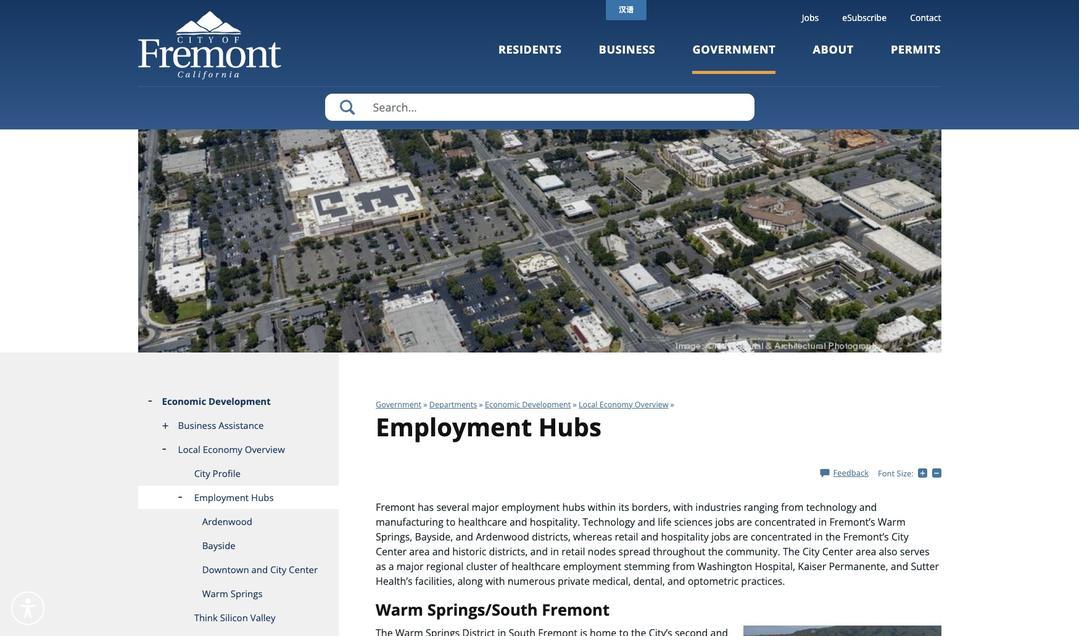 Task type: vqa. For each thing, say whether or not it's contained in the screenshot.
from
yes



Task type: describe. For each thing, give the bounding box(es) containing it.
has
[[418, 501, 434, 514]]

0 horizontal spatial retail
[[562, 545, 585, 559]]

1 horizontal spatial with
[[673, 501, 693, 514]]

0 vertical spatial healthcare
[[458, 516, 507, 529]]

government » departments » economic development » local economy overview employment hubs
[[376, 400, 669, 444]]

and up regional
[[432, 545, 450, 559]]

hubs
[[562, 501, 585, 514]]

technology
[[583, 516, 635, 529]]

1 horizontal spatial local economy overview link
[[579, 400, 669, 410]]

0 horizontal spatial the
[[708, 545, 723, 559]]

permanente,
[[829, 560, 888, 574]]

font
[[878, 468, 895, 479]]

warm springs/south fremont
[[376, 600, 610, 621]]

city profile
[[194, 468, 241, 480]]

columnusercontrol3 main content
[[339, 353, 944, 637]]

profile
[[213, 468, 241, 480]]

industries
[[696, 501, 741, 514]]

0 vertical spatial government link
[[693, 42, 776, 74]]

- link
[[932, 468, 944, 479]]

overview inside government » departments » economic development » local economy overview employment hubs
[[635, 400, 669, 410]]

1 horizontal spatial from
[[781, 501, 804, 514]]

a
[[389, 560, 394, 574]]

contact
[[910, 12, 941, 23]]

1 horizontal spatial retail
[[615, 530, 639, 544]]

as
[[376, 560, 386, 574]]

permits link
[[891, 42, 941, 74]]

0 horizontal spatial with
[[485, 575, 505, 588]]

warm springs
[[202, 588, 263, 600]]

the
[[783, 545, 800, 559]]

springs
[[231, 588, 263, 600]]

1 horizontal spatial center
[[376, 545, 407, 559]]

springs,
[[376, 530, 413, 544]]

1 vertical spatial overview
[[245, 444, 285, 456]]

1 vertical spatial concentrated
[[751, 530, 812, 544]]

1 vertical spatial in
[[815, 530, 823, 544]]

+
[[928, 468, 932, 479]]

practices.
[[741, 575, 785, 588]]

0 horizontal spatial center
[[289, 564, 318, 576]]

departments link
[[429, 400, 477, 410]]

and down life
[[641, 530, 659, 544]]

fremont has several major employment hubs within its borders, with industries ranging from technology and manufacturing to healthcare and hospitality. technology and life sciences jobs are concentrated in fremont's warm springs, bayside, and ardenwood districts, whereas retail and hospitality jobs are concentrated in the fremont's city center area and historic districts, and in retail nodes spread throughout the community. the city center area also serves as a major regional cluster of healthcare employment stemming from washington hospital, kaiser permanente, and sutter health's facilities, along with numerous private medical, dental, and optometric practices.
[[376, 501, 939, 588]]

1 horizontal spatial the
[[826, 530, 841, 544]]

0 horizontal spatial from
[[673, 560, 695, 574]]

permits
[[891, 42, 941, 57]]

spread
[[619, 545, 651, 559]]

city profile link
[[138, 462, 339, 486]]

silicon
[[220, 612, 248, 624]]

regional
[[426, 560, 464, 574]]

about
[[813, 42, 854, 57]]

and right dental,
[[668, 575, 685, 588]]

city inside "link"
[[194, 468, 210, 480]]

2 » from the left
[[479, 400, 483, 410]]

facilities,
[[415, 575, 455, 588]]

downtown and city center
[[202, 564, 318, 576]]

ranging
[[744, 501, 779, 514]]

business for business assistance
[[178, 419, 216, 432]]

and left hospitality.
[[510, 516, 527, 529]]

1 area from the left
[[409, 545, 430, 559]]

downtown
[[202, 564, 249, 576]]

hospital,
[[755, 560, 796, 574]]

feedback
[[833, 467, 869, 479]]

jobs
[[802, 12, 819, 23]]

1 horizontal spatial major
[[472, 501, 499, 514]]

business assistance link
[[138, 414, 339, 438]]

city down bayside link
[[270, 564, 286, 576]]

economic development
[[162, 395, 271, 408]]

borders,
[[632, 501, 671, 514]]

kaiser
[[798, 560, 826, 574]]

1 » from the left
[[423, 400, 427, 410]]

economic development link inside columnusercontrol3 main content
[[485, 400, 571, 410]]

residents
[[499, 42, 562, 57]]

city up also
[[892, 530, 909, 544]]

about link
[[813, 42, 854, 74]]

stemming
[[624, 560, 670, 574]]

hubs inside government » departments » economic development » local economy overview employment hubs
[[539, 410, 602, 444]]

springs/south
[[427, 600, 538, 621]]

washington
[[698, 560, 753, 574]]

serves
[[900, 545, 930, 559]]

think silicon valley
[[194, 612, 276, 624]]

along
[[458, 575, 483, 588]]

contact link
[[910, 12, 941, 23]]

size:
[[897, 468, 914, 479]]

private
[[558, 575, 590, 588]]

business link
[[599, 42, 656, 74]]

1 vertical spatial employment
[[194, 492, 249, 504]]

numerous
[[508, 575, 555, 588]]

esubscribe link
[[843, 12, 887, 23]]

employment hubs
[[194, 492, 274, 504]]

throughout
[[653, 545, 706, 559]]

business for business
[[599, 42, 656, 57]]

employment hubs link
[[138, 486, 339, 510]]

+ link
[[918, 468, 932, 479]]

historic
[[453, 545, 487, 559]]

3 » from the left
[[573, 400, 577, 410]]

accessibility menu image
[[8, 589, 48, 629]]

ardenwood inside ardenwood link
[[202, 516, 252, 528]]

health's
[[376, 575, 413, 588]]

esubscribe
[[843, 12, 887, 23]]

within
[[588, 501, 616, 514]]

optometric
[[688, 575, 739, 588]]

warm springs link
[[138, 582, 339, 606]]

think
[[194, 612, 218, 624]]

several
[[437, 501, 469, 514]]

technology
[[806, 501, 857, 514]]

1 horizontal spatial districts,
[[532, 530, 571, 544]]

employment inside government » departments » economic development » local economy overview employment hubs
[[376, 410, 532, 444]]

1 vertical spatial major
[[397, 560, 424, 574]]



Task type: locate. For each thing, give the bounding box(es) containing it.
local inside government » departments » economic development » local economy overview employment hubs
[[579, 400, 598, 410]]

font size:
[[878, 468, 914, 479]]

0 horizontal spatial warm
[[202, 588, 228, 600]]

cluster
[[466, 560, 497, 574]]

bayside link
[[138, 534, 339, 558]]

2 vertical spatial in
[[551, 545, 559, 559]]

1 horizontal spatial employment
[[376, 410, 532, 444]]

with
[[673, 501, 693, 514], [485, 575, 505, 588]]

the
[[826, 530, 841, 544], [708, 545, 723, 559]]

with down of
[[485, 575, 505, 588]]

area
[[409, 545, 430, 559], [856, 545, 877, 559]]

1 horizontal spatial ardenwood
[[476, 530, 529, 544]]

1 vertical spatial jobs
[[711, 530, 731, 544]]

districts, up of
[[489, 545, 528, 559]]

1 horizontal spatial area
[[856, 545, 877, 559]]

and down also
[[891, 560, 909, 574]]

nodes
[[588, 545, 616, 559]]

and down borders,
[[638, 516, 655, 529]]

0 vertical spatial concentrated
[[755, 516, 816, 529]]

manufacturing
[[376, 516, 444, 529]]

1 horizontal spatial fremont
[[542, 600, 610, 621]]

are up community.
[[733, 530, 748, 544]]

employment down nodes
[[563, 560, 622, 574]]

1 horizontal spatial employment
[[563, 560, 622, 574]]

the down technology
[[826, 530, 841, 544]]

retail up spread
[[615, 530, 639, 544]]

economic right departments link at the bottom of page
[[485, 400, 520, 410]]

Search text field
[[325, 94, 754, 121]]

1 vertical spatial the
[[708, 545, 723, 559]]

1 vertical spatial local economy overview link
[[138, 438, 339, 462]]

1 horizontal spatial economic
[[485, 400, 520, 410]]

government
[[693, 42, 776, 57], [376, 400, 421, 410]]

development inside government » departments » economic development » local economy overview employment hubs
[[522, 400, 571, 410]]

area up permanente,
[[856, 545, 877, 559]]

1 vertical spatial hubs
[[251, 492, 274, 504]]

in down hospitality.
[[551, 545, 559, 559]]

in up kaiser
[[815, 530, 823, 544]]

0 horizontal spatial government link
[[376, 400, 421, 410]]

government for government » departments » economic development » local economy overview employment hubs
[[376, 400, 421, 410]]

are
[[737, 516, 752, 529], [733, 530, 748, 544]]

departments
[[429, 400, 477, 410]]

warm for warm springs/south fremont
[[376, 600, 423, 621]]

0 vertical spatial the
[[826, 530, 841, 544]]

0 horizontal spatial business
[[178, 419, 216, 432]]

economic development link
[[138, 390, 339, 414], [485, 400, 571, 410]]

valley
[[250, 612, 276, 624]]

0 vertical spatial local
[[579, 400, 598, 410]]

0 vertical spatial employment
[[502, 501, 560, 514]]

0 horizontal spatial major
[[397, 560, 424, 574]]

1 vertical spatial fremont's
[[843, 530, 889, 544]]

business assistance
[[178, 419, 264, 432]]

sciences
[[674, 516, 713, 529]]

»
[[423, 400, 427, 410], [479, 400, 483, 410], [573, 400, 577, 410]]

ardenwood
[[202, 516, 252, 528], [476, 530, 529, 544]]

warm up think on the bottom left of page
[[202, 588, 228, 600]]

ardenwood up of
[[476, 530, 529, 544]]

0 vertical spatial hubs
[[539, 410, 602, 444]]

dental,
[[634, 575, 665, 588]]

jobs
[[715, 516, 735, 529], [711, 530, 731, 544]]

sutter
[[911, 560, 939, 574]]

hospitality.
[[530, 516, 580, 529]]

healthcare right to on the left bottom
[[458, 516, 507, 529]]

1 horizontal spatial warm
[[376, 600, 423, 621]]

1 horizontal spatial economic development link
[[485, 400, 571, 410]]

1 horizontal spatial economy
[[600, 400, 633, 410]]

0 vertical spatial from
[[781, 501, 804, 514]]

employment up hospitality.
[[502, 501, 560, 514]]

jobs link
[[802, 12, 819, 23]]

1 vertical spatial retail
[[562, 545, 585, 559]]

0 horizontal spatial development
[[209, 395, 271, 408]]

0 vertical spatial in
[[819, 516, 827, 529]]

1 vertical spatial employment
[[563, 560, 622, 574]]

and up numerous
[[530, 545, 548, 559]]

assistance
[[219, 419, 264, 432]]

fremont's
[[830, 516, 875, 529], [843, 530, 889, 544]]

1 vertical spatial local
[[178, 444, 200, 456]]

1 vertical spatial government link
[[376, 400, 421, 410]]

font size: link
[[878, 468, 914, 479]]

from right ranging
[[781, 501, 804, 514]]

0 vertical spatial retail
[[615, 530, 639, 544]]

1 horizontal spatial overview
[[635, 400, 669, 410]]

1 vertical spatial ardenwood
[[476, 530, 529, 544]]

to
[[446, 516, 456, 529]]

0 horizontal spatial local economy overview link
[[138, 438, 339, 462]]

in
[[819, 516, 827, 529], [815, 530, 823, 544], [551, 545, 559, 559]]

0 horizontal spatial healthcare
[[458, 516, 507, 529]]

0 vertical spatial ardenwood
[[202, 516, 252, 528]]

0 vertical spatial employment
[[376, 410, 532, 444]]

employment hub aerial image
[[743, 627, 941, 637]]

2 area from the left
[[856, 545, 877, 559]]

city up kaiser
[[803, 545, 820, 559]]

government link inside columnusercontrol3 main content
[[376, 400, 421, 410]]

0 horizontal spatial ardenwood
[[202, 516, 252, 528]]

fremont's up also
[[843, 530, 889, 544]]

0 horizontal spatial districts,
[[489, 545, 528, 559]]

residents link
[[499, 42, 562, 74]]

0 vertical spatial fremont's
[[830, 516, 875, 529]]

economic inside economic development link
[[162, 395, 206, 408]]

its
[[619, 501, 629, 514]]

economy inside government » departments » economic development » local economy overview employment hubs
[[600, 400, 633, 410]]

major
[[472, 501, 499, 514], [397, 560, 424, 574]]

concentrated up the
[[751, 530, 812, 544]]

0 vertical spatial jobs
[[715, 516, 735, 529]]

1 horizontal spatial »
[[479, 400, 483, 410]]

bayside
[[202, 540, 236, 552]]

government inside government » departments » economic development » local economy overview employment hubs
[[376, 400, 421, 410]]

business
[[599, 42, 656, 57], [178, 419, 216, 432]]

fremont's down technology
[[830, 516, 875, 529]]

bayside,
[[415, 530, 453, 544]]

1 vertical spatial healthcare
[[512, 560, 561, 574]]

1 horizontal spatial government
[[693, 42, 776, 57]]

local
[[579, 400, 598, 410], [178, 444, 200, 456]]

0 vertical spatial districts,
[[532, 530, 571, 544]]

aerial view of commercial buildings image
[[138, 130, 941, 353]]

-
[[941, 468, 944, 479]]

community.
[[726, 545, 781, 559]]

0 vertical spatial local economy overview link
[[579, 400, 669, 410]]

0 horizontal spatial overview
[[245, 444, 285, 456]]

concentrated down ranging
[[755, 516, 816, 529]]

0 vertical spatial are
[[737, 516, 752, 529]]

whereas
[[573, 530, 612, 544]]

city
[[194, 468, 210, 480], [892, 530, 909, 544], [803, 545, 820, 559], [270, 564, 286, 576]]

0 vertical spatial major
[[472, 501, 499, 514]]

employment
[[502, 501, 560, 514], [563, 560, 622, 574]]

economy
[[600, 400, 633, 410], [203, 444, 242, 456]]

downtown and city center link
[[138, 558, 339, 582]]

0 vertical spatial overview
[[635, 400, 669, 410]]

government link
[[693, 42, 776, 74], [376, 400, 421, 410]]

ardenwood inside fremont has several major employment hubs within its borders, with industries ranging from technology and manufacturing to healthcare and hospitality. technology and life sciences jobs are concentrated in fremont's warm springs, bayside, and ardenwood districts, whereas retail and hospitality jobs are concentrated in the fremont's city center area and historic districts, and in retail nodes spread throughout the community. the city center area also serves as a major regional cluster of healthcare employment stemming from washington hospital, kaiser permanente, and sutter health's facilities, along with numerous private medical, dental, and optometric practices.
[[476, 530, 529, 544]]

fremont inside fremont has several major employment hubs within its borders, with industries ranging from technology and manufacturing to healthcare and hospitality. technology and life sciences jobs are concentrated in fremont's warm springs, bayside, and ardenwood districts, whereas retail and hospitality jobs are concentrated in the fremont's city center area and historic districts, and in retail nodes spread throughout the community. the city center area also serves as a major regional cluster of healthcare employment stemming from washington hospital, kaiser permanente, and sutter health's facilities, along with numerous private medical, dental, and optometric practices.
[[376, 501, 415, 514]]

1 horizontal spatial government link
[[693, 42, 776, 74]]

also
[[879, 545, 898, 559]]

economic up business assistance
[[162, 395, 206, 408]]

1 vertical spatial business
[[178, 419, 216, 432]]

major right several
[[472, 501, 499, 514]]

warm for warm springs
[[202, 588, 228, 600]]

the up washington at the bottom
[[708, 545, 723, 559]]

feedback link
[[820, 467, 869, 479]]

government for government
[[693, 42, 776, 57]]

city left profile
[[194, 468, 210, 480]]

of
[[500, 560, 509, 574]]

with up sciences
[[673, 501, 693, 514]]

in down technology
[[819, 516, 827, 529]]

0 horizontal spatial economic
[[162, 395, 206, 408]]

fremont up manufacturing
[[376, 501, 415, 514]]

economic inside government » departments » economic development » local economy overview employment hubs
[[485, 400, 520, 410]]

ardenwood link
[[138, 510, 339, 534]]

1 horizontal spatial business
[[599, 42, 656, 57]]

districts,
[[532, 530, 571, 544], [489, 545, 528, 559]]

warm down health's
[[376, 600, 423, 621]]

0 horizontal spatial economy
[[203, 444, 242, 456]]

1 horizontal spatial local
[[579, 400, 598, 410]]

2 horizontal spatial center
[[822, 545, 853, 559]]

and
[[860, 501, 877, 514], [510, 516, 527, 529], [638, 516, 655, 529], [456, 530, 473, 544], [641, 530, 659, 544], [432, 545, 450, 559], [530, 545, 548, 559], [891, 560, 909, 574], [251, 564, 268, 576], [668, 575, 685, 588]]

and up springs
[[251, 564, 268, 576]]

ardenwood down employment hubs
[[202, 516, 252, 528]]

local economy overview link
[[579, 400, 669, 410], [138, 438, 339, 462]]

0 horizontal spatial »
[[423, 400, 427, 410]]

from
[[781, 501, 804, 514], [673, 560, 695, 574]]

1 vertical spatial with
[[485, 575, 505, 588]]

1 horizontal spatial healthcare
[[512, 560, 561, 574]]

districts, down hospitality.
[[532, 530, 571, 544]]

and right technology
[[860, 501, 877, 514]]

local economy overview
[[178, 444, 285, 456]]

0 vertical spatial business
[[599, 42, 656, 57]]

0 vertical spatial fremont
[[376, 501, 415, 514]]

0 horizontal spatial local
[[178, 444, 200, 456]]

healthcare up numerous
[[512, 560, 561, 574]]

0 vertical spatial government
[[693, 42, 776, 57]]

warm up also
[[878, 516, 906, 529]]

overview
[[635, 400, 669, 410], [245, 444, 285, 456]]

0 horizontal spatial fremont
[[376, 501, 415, 514]]

1 vertical spatial government
[[376, 400, 421, 410]]

1 horizontal spatial hubs
[[539, 410, 602, 444]]

0 vertical spatial with
[[673, 501, 693, 514]]

think silicon valley link
[[138, 606, 339, 631]]

0 horizontal spatial hubs
[[251, 492, 274, 504]]

warm inside fremont has several major employment hubs within its borders, with industries ranging from technology and manufacturing to healthcare and hospitality. technology and life sciences jobs are concentrated in fremont's warm springs, bayside, and ardenwood districts, whereas retail and hospitality jobs are concentrated in the fremont's city center area and historic districts, and in retail nodes spread throughout the community. the city center area also serves as a major regional cluster of healthcare employment stemming from washington hospital, kaiser permanente, and sutter health's facilities, along with numerous private medical, dental, and optometric practices.
[[878, 516, 906, 529]]

major right the a
[[397, 560, 424, 574]]

1 vertical spatial districts,
[[489, 545, 528, 559]]

1 vertical spatial fremont
[[542, 600, 610, 621]]

fremont down private
[[542, 600, 610, 621]]

from down throughout
[[673, 560, 695, 574]]

life
[[658, 516, 672, 529]]

are down ranging
[[737, 516, 752, 529]]

0 horizontal spatial economic development link
[[138, 390, 339, 414]]

employment
[[376, 410, 532, 444], [194, 492, 249, 504]]

area down the bayside,
[[409, 545, 430, 559]]

1 vertical spatial from
[[673, 560, 695, 574]]

and up historic
[[456, 530, 473, 544]]

medical,
[[592, 575, 631, 588]]

hospitality
[[661, 530, 709, 544]]

0 horizontal spatial employment
[[502, 501, 560, 514]]

0 vertical spatial economy
[[600, 400, 633, 410]]

0 horizontal spatial area
[[409, 545, 430, 559]]

1 vertical spatial are
[[733, 530, 748, 544]]

2 horizontal spatial warm
[[878, 516, 906, 529]]

retail down whereas
[[562, 545, 585, 559]]

development
[[209, 395, 271, 408], [522, 400, 571, 410]]

1 vertical spatial economy
[[203, 444, 242, 456]]

1 horizontal spatial development
[[522, 400, 571, 410]]

retail
[[615, 530, 639, 544], [562, 545, 585, 559]]



